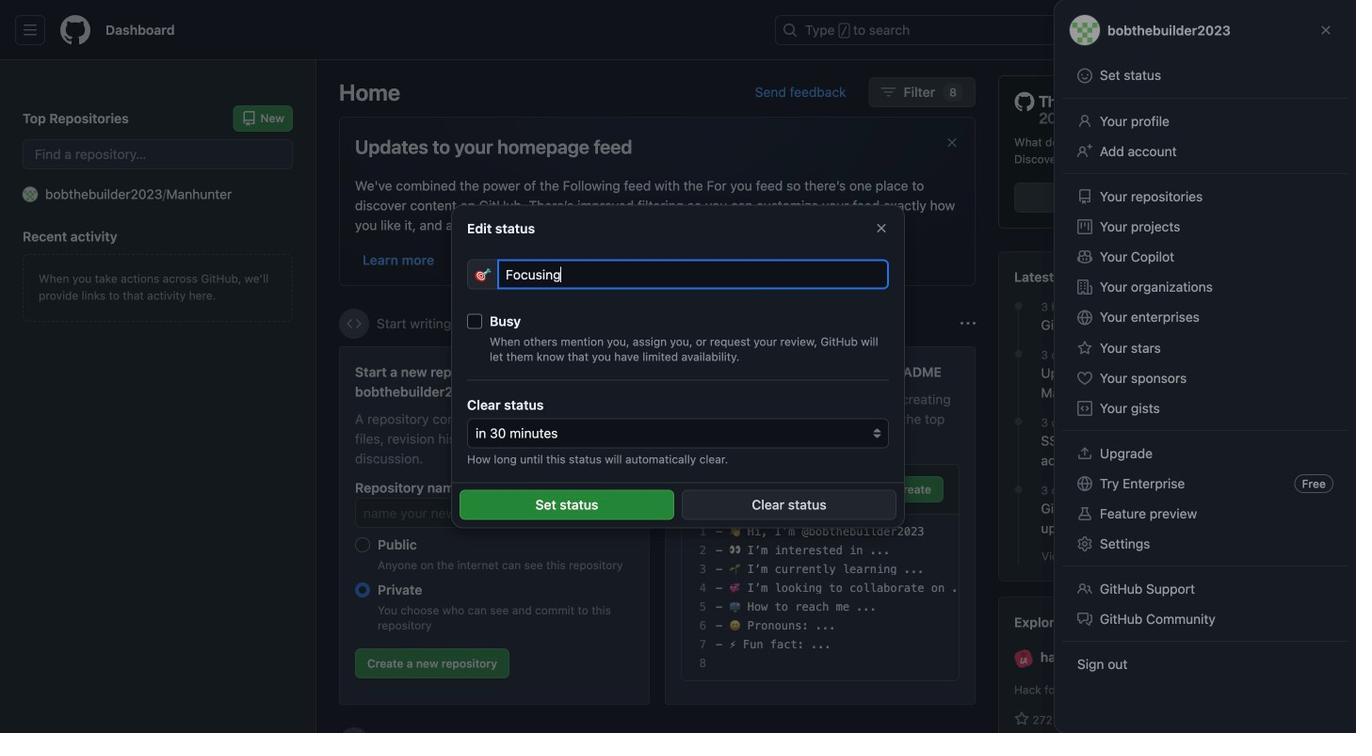 Task type: locate. For each thing, give the bounding box(es) containing it.
3 dot fill image from the top
[[1011, 415, 1026, 430]]

1 dot fill image from the top
[[1011, 299, 1026, 314]]

explore repositories navigation
[[999, 597, 1334, 734]]

2 vertical spatial dot fill image
[[1011, 415, 1026, 430]]

dot fill image
[[1011, 299, 1026, 314], [1011, 347, 1026, 362], [1011, 415, 1026, 430]]

0 vertical spatial dot fill image
[[1011, 299, 1026, 314]]

1 vertical spatial dot fill image
[[1011, 347, 1026, 362]]

homepage image
[[60, 15, 90, 45]]



Task type: describe. For each thing, give the bounding box(es) containing it.
dot fill image
[[1011, 482, 1026, 498]]

2 dot fill image from the top
[[1011, 347, 1026, 362]]

triangle down image
[[1163, 23, 1179, 38]]

plus image
[[1141, 23, 1156, 38]]

issue opened image
[[1206, 23, 1221, 38]]

account element
[[0, 60, 317, 734]]

explore element
[[999, 75, 1334, 734]]

command palette image
[[1082, 23, 1098, 38]]

star image
[[1015, 712, 1030, 727]]



Task type: vqa. For each thing, say whether or not it's contained in the screenshot.
Customize your pins
no



